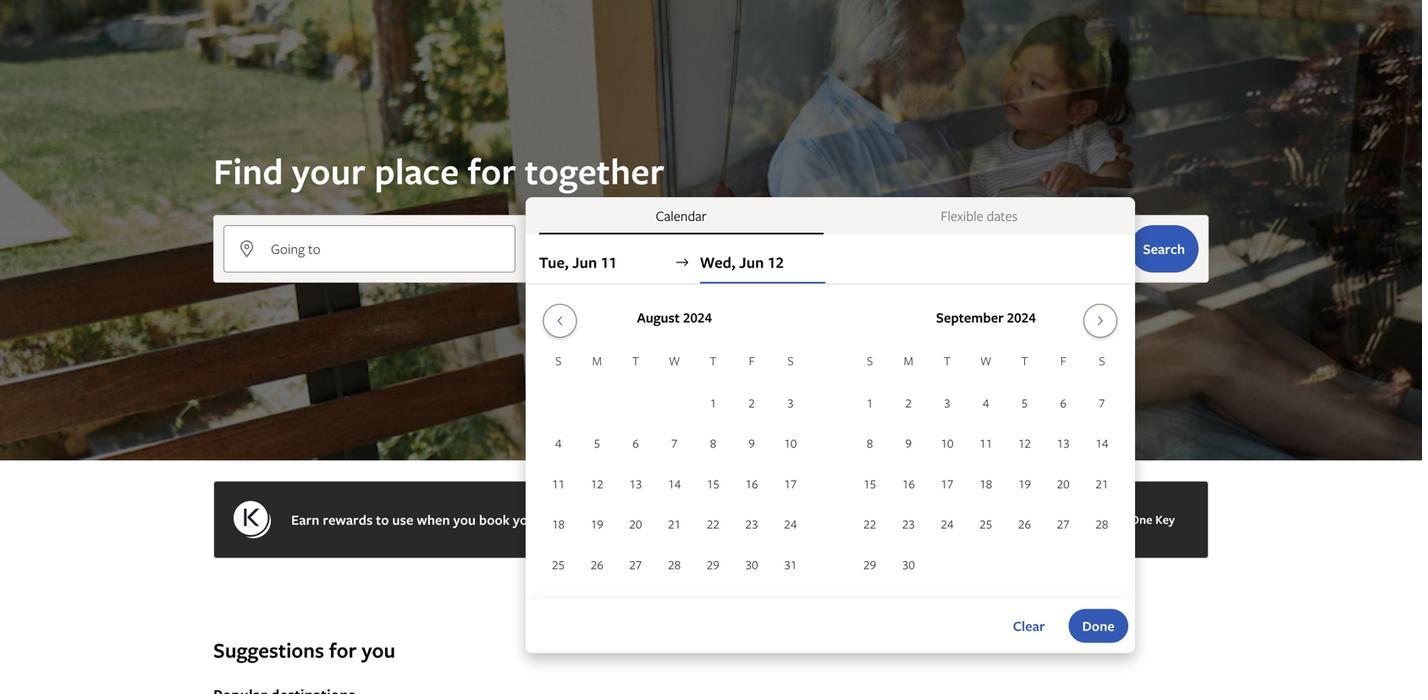 Task type: locate. For each thing, give the bounding box(es) containing it.
1 16 button from the left
[[733, 464, 771, 503]]

1 vertical spatial 21 button
[[655, 505, 694, 543]]

2 8 button from the left
[[851, 424, 889, 463]]

7 button up the vrbo,
[[655, 424, 694, 463]]

2 m from the left
[[904, 353, 913, 369]]

1 3 button from the left
[[771, 383, 810, 422]]

0 vertical spatial 20
[[1057, 476, 1070, 492]]

1 horizontal spatial 26 button
[[1005, 505, 1044, 543]]

0 horizontal spatial 27 button
[[616, 545, 655, 584]]

rewards
[[323, 510, 373, 529]]

1 f from the left
[[749, 353, 755, 369]]

7 button
[[1083, 383, 1121, 422], [655, 424, 694, 463]]

0 vertical spatial 21
[[1096, 476, 1108, 492]]

23 for 2nd 23 button
[[902, 516, 915, 532]]

0 vertical spatial 28 button
[[1083, 505, 1121, 543]]

1 vertical spatial 19 button
[[578, 505, 616, 543]]

t down september
[[944, 353, 951, 369]]

30 button
[[733, 545, 771, 584], [889, 545, 928, 584]]

f inside september 2024 element
[[1060, 353, 1066, 369]]

13
[[1057, 435, 1070, 451], [629, 476, 642, 492]]

29 button inside september 2024 element
[[851, 545, 889, 584]]

0 horizontal spatial 5 button
[[578, 424, 616, 463]]

2 17 button from the left
[[928, 464, 967, 503]]

31 button
[[771, 545, 810, 584]]

2 inside september 2024 element
[[905, 395, 912, 411]]

0 vertical spatial your
[[292, 147, 366, 195]]

0 vertical spatial for
[[468, 147, 516, 195]]

done button
[[1069, 609, 1128, 643]]

1 horizontal spatial 23 button
[[889, 505, 928, 543]]

8
[[710, 435, 716, 451], [867, 435, 873, 451]]

0 horizontal spatial 25 button
[[539, 545, 578, 584]]

27
[[1057, 516, 1070, 532], [629, 556, 642, 573]]

s
[[555, 353, 562, 369], [787, 353, 794, 369], [867, 353, 873, 369], [1099, 353, 1105, 369]]

14
[[1096, 435, 1108, 451], [668, 476, 681, 492]]

27 button
[[1044, 505, 1083, 543], [616, 545, 655, 584]]

0 horizontal spatial 3 button
[[771, 383, 810, 422]]

1 m from the left
[[592, 353, 602, 369]]

2 10 from the left
[[941, 435, 954, 451]]

0 vertical spatial 18 button
[[967, 464, 1005, 503]]

19 for the bottom "19" button
[[591, 516, 603, 532]]

13 inside september 2024 element
[[1057, 435, 1070, 451]]

0 horizontal spatial 2 button
[[733, 383, 771, 422]]

2 button for september 2024
[[889, 383, 928, 422]]

0 vertical spatial 20 button
[[1044, 464, 1083, 503]]

6 button
[[1044, 383, 1083, 422], [616, 424, 655, 463]]

7 button down next month icon
[[1083, 383, 1121, 422]]

3 button for september 2024
[[928, 383, 967, 422]]

2 17 from the left
[[941, 476, 954, 492]]

1 inside september 2024 element
[[867, 395, 873, 411]]

26
[[1018, 516, 1031, 532], [591, 556, 603, 573]]

2 16 from the left
[[902, 476, 915, 492]]

30 button inside september 2024 element
[[889, 545, 928, 584]]

24 inside 'element'
[[784, 516, 797, 532]]

1 8 from the left
[[710, 435, 716, 451]]

22 button
[[694, 505, 733, 543], [851, 505, 889, 543]]

dates
[[987, 207, 1018, 225]]

2 2 from the left
[[905, 395, 912, 411]]

search button
[[1130, 225, 1199, 273]]

15
[[707, 476, 720, 492], [864, 476, 876, 492]]

29 button down expedia,
[[694, 545, 733, 584]]

20 button
[[1044, 464, 1083, 503], [616, 505, 655, 543]]

7 inside september 2024 element
[[1099, 395, 1105, 411]]

19
[[1018, 476, 1031, 492], [591, 516, 603, 532]]

m for august 2024
[[592, 353, 602, 369]]

24 button
[[771, 505, 810, 543], [928, 505, 967, 543]]

18 button
[[967, 464, 1005, 503], [539, 505, 578, 543]]

11 inside september 2024 element
[[980, 435, 992, 451]]

0 horizontal spatial 14
[[668, 476, 681, 492]]

2 3 button from the left
[[928, 383, 967, 422]]

21 button
[[1083, 464, 1121, 503], [655, 505, 694, 543]]

2 inside the august 2024 'element'
[[749, 395, 755, 411]]

0 vertical spatial 27
[[1057, 516, 1070, 532]]

0 horizontal spatial 15 button
[[694, 464, 733, 503]]

1 horizontal spatial w
[[980, 353, 992, 369]]

t down august on the left
[[632, 353, 639, 369]]

w inside september 2024 element
[[980, 353, 992, 369]]

0 horizontal spatial 24 button
[[771, 505, 810, 543]]

1 23 from the left
[[746, 516, 758, 532]]

expedia,
[[684, 510, 735, 529]]

10 inside the august 2024 'element'
[[784, 435, 797, 451]]

0 vertical spatial you
[[453, 510, 476, 529]]

2 22 from the left
[[864, 516, 876, 532]]

27 button inside the august 2024 'element'
[[616, 545, 655, 584]]

vrbo,
[[647, 510, 681, 529]]

25 button
[[967, 505, 1005, 543], [539, 545, 578, 584]]

28
[[1096, 516, 1108, 532], [668, 556, 681, 573]]

2 23 from the left
[[902, 516, 915, 532]]

1 horizontal spatial 29 button
[[851, 545, 889, 584]]

1 button for august 2024
[[694, 383, 733, 422]]

1 30 from the left
[[746, 556, 758, 573]]

2 29 from the left
[[864, 556, 876, 573]]

2 2 button from the left
[[889, 383, 928, 422]]

1 vertical spatial 26
[[591, 556, 603, 573]]

3 inside september 2024 element
[[944, 395, 950, 411]]

application
[[539, 297, 1121, 586]]

tab list inside wizard region
[[526, 197, 1135, 234]]

29 button right 31 in the right bottom of the page
[[851, 545, 889, 584]]

0 horizontal spatial 4
[[555, 435, 562, 451]]

13 inside the august 2024 'element'
[[629, 476, 642, 492]]

your right find
[[292, 147, 366, 195]]

2 24 button from the left
[[928, 505, 967, 543]]

1 vertical spatial 4
[[555, 435, 562, 451]]

5 button
[[1005, 383, 1044, 422], [578, 424, 616, 463]]

0 vertical spatial 5
[[1022, 395, 1028, 411]]

1 29 from the left
[[707, 556, 720, 573]]

tab list containing calendar
[[526, 197, 1135, 234]]

10 for 2nd 10 button from the left
[[941, 435, 954, 451]]

3 button for august 2024
[[771, 383, 810, 422]]

4 inside 'element'
[[555, 435, 562, 451]]

1 vertical spatial 20
[[629, 516, 642, 532]]

1 horizontal spatial 17 button
[[928, 464, 967, 503]]

1 2 button from the left
[[733, 383, 771, 422]]

23
[[746, 516, 758, 532], [902, 516, 915, 532]]

29 down expedia,
[[707, 556, 720, 573]]

1 15 from the left
[[707, 476, 720, 492]]

24
[[784, 516, 797, 532], [941, 516, 954, 532]]

1 1 from the left
[[710, 395, 716, 411]]

1 horizontal spatial 14 button
[[1083, 424, 1121, 463]]

tue, jun 11 button
[[539, 241, 664, 284]]

12 inside wed, jun 12 button
[[768, 252, 784, 273]]

2 button
[[733, 383, 771, 422], [889, 383, 928, 422]]

19 inside the august 2024 'element'
[[591, 516, 603, 532]]

0 vertical spatial 28
[[1096, 516, 1108, 532]]

1 horizontal spatial 12 button
[[1005, 424, 1044, 463]]

16
[[746, 476, 758, 492], [902, 476, 915, 492]]

0 horizontal spatial for
[[329, 636, 357, 664]]

1 24 from the left
[[784, 516, 797, 532]]

15 button
[[694, 464, 733, 503], [851, 464, 889, 503]]

7 inside the august 2024 'element'
[[671, 435, 678, 451]]

29 inside the august 2024 'element'
[[707, 556, 720, 573]]

4 t from the left
[[1021, 353, 1028, 369]]

20
[[1057, 476, 1070, 492], [629, 516, 642, 532]]

28 button
[[1083, 505, 1121, 543], [655, 545, 694, 584]]

t down september 2024
[[1021, 353, 1028, 369]]

together
[[525, 147, 664, 195]]

suggestions for you
[[213, 636, 395, 664]]

1 horizontal spatial 22 button
[[851, 505, 889, 543]]

2 w from the left
[[980, 353, 992, 369]]

1 horizontal spatial 8
[[867, 435, 873, 451]]

18
[[980, 476, 992, 492], [552, 516, 565, 532]]

13 for the bottom 13 button
[[629, 476, 642, 492]]

for right suggestions
[[329, 636, 357, 664]]

1 horizontal spatial 21
[[1096, 476, 1108, 492]]

22 left and
[[707, 516, 720, 532]]

t
[[632, 353, 639, 369], [710, 353, 717, 369], [944, 353, 951, 369], [1021, 353, 1028, 369]]

1 horizontal spatial 5
[[1022, 395, 1028, 411]]

14 inside september 2024 element
[[1096, 435, 1108, 451]]

1 vertical spatial 14 button
[[655, 464, 694, 503]]

21
[[1096, 476, 1108, 492], [668, 516, 681, 532]]

0 vertical spatial 14 button
[[1083, 424, 1121, 463]]

1 vertical spatial 4 button
[[539, 424, 578, 463]]

6 inside september 2024 element
[[1060, 395, 1067, 411]]

clear button
[[999, 609, 1059, 643]]

0 horizontal spatial 7
[[671, 435, 678, 451]]

1 16 from the left
[[746, 476, 758, 492]]

2 30 from the left
[[902, 556, 915, 573]]

previous month image
[[550, 314, 570, 328]]

2 t from the left
[[710, 353, 717, 369]]

w inside the august 2024 'element'
[[669, 353, 680, 369]]

0 vertical spatial 13
[[1057, 435, 1070, 451]]

1 17 button from the left
[[771, 464, 810, 503]]

1 horizontal spatial 16
[[902, 476, 915, 492]]

you
[[453, 510, 476, 529], [362, 636, 395, 664]]

13 button
[[1044, 424, 1083, 463], [616, 464, 655, 503]]

29
[[707, 556, 720, 573], [864, 556, 876, 573]]

28 inside the august 2024 'element'
[[668, 556, 681, 573]]

2 22 button from the left
[[851, 505, 889, 543]]

9
[[749, 435, 755, 451], [905, 435, 912, 451]]

jun inside button
[[572, 252, 597, 273]]

1 horizontal spatial 2024
[[1007, 308, 1036, 327]]

23 inside the august 2024 'element'
[[746, 516, 758, 532]]

2
[[749, 395, 755, 411], [905, 395, 912, 411]]

1 horizontal spatial 19 button
[[1005, 464, 1044, 503]]

0 horizontal spatial 13
[[629, 476, 642, 492]]

27 inside the august 2024 'element'
[[629, 556, 642, 573]]

1 vertical spatial 7 button
[[655, 424, 694, 463]]

0 horizontal spatial 28 button
[[655, 545, 694, 584]]

m for september 2024
[[904, 353, 913, 369]]

2 s from the left
[[787, 353, 794, 369]]

1 vertical spatial 6 button
[[616, 424, 655, 463]]

12
[[646, 246, 661, 265], [768, 252, 784, 273], [1018, 435, 1031, 451], [591, 476, 603, 492]]

1 2024 from the left
[[683, 308, 712, 327]]

1 horizontal spatial 4 button
[[967, 383, 1005, 422]]

2 8 from the left
[[867, 435, 873, 451]]

application containing august 2024
[[539, 297, 1121, 586]]

2 1 from the left
[[867, 395, 873, 411]]

1 vertical spatial 19
[[591, 516, 603, 532]]

10
[[784, 435, 797, 451], [941, 435, 954, 451]]

1 horizontal spatial 24 button
[[928, 505, 967, 543]]

0 horizontal spatial 17 button
[[771, 464, 810, 503]]

jun
[[573, 246, 594, 265], [622, 246, 643, 265], [572, 252, 597, 273], [739, 252, 764, 273]]

w for september
[[980, 353, 992, 369]]

25 for right 25 'button'
[[980, 516, 992, 532]]

wed, jun 12 button
[[700, 241, 825, 284]]

1 inside the august 2024 'element'
[[710, 395, 716, 411]]

0 horizontal spatial m
[[592, 353, 602, 369]]

1 horizontal spatial 1
[[867, 395, 873, 411]]

5
[[1022, 395, 1028, 411], [594, 435, 600, 451]]

0 horizontal spatial 21
[[668, 516, 681, 532]]

1 w from the left
[[669, 353, 680, 369]]

3 inside the august 2024 'element'
[[787, 395, 794, 411]]

2024 right august on the left
[[683, 308, 712, 327]]

place
[[374, 147, 459, 195]]

2 15 from the left
[[864, 476, 876, 492]]

19 inside september 2024 element
[[1018, 476, 1031, 492]]

1 horizontal spatial 30 button
[[889, 545, 928, 584]]

2 24 from the left
[[941, 516, 954, 532]]

0 horizontal spatial 26
[[591, 556, 603, 573]]

f
[[749, 353, 755, 369], [1060, 353, 1066, 369]]

22 button right "hotels.com"
[[851, 505, 889, 543]]

1 3 from the left
[[787, 395, 794, 411]]

1 horizontal spatial 10 button
[[928, 424, 967, 463]]

10 inside september 2024 element
[[941, 435, 954, 451]]

suggestions
[[213, 636, 324, 664]]

flexible dates
[[941, 207, 1018, 225]]

1 vertical spatial 18
[[552, 516, 565, 532]]

1 horizontal spatial 9
[[905, 435, 912, 451]]

16 button
[[733, 464, 771, 503], [889, 464, 928, 503]]

7 down next month icon
[[1099, 395, 1105, 411]]

1 24 button from the left
[[771, 505, 810, 543]]

1 horizontal spatial f
[[1060, 353, 1066, 369]]

f inside the august 2024 'element'
[[749, 353, 755, 369]]

your left next
[[513, 510, 541, 529]]

tue,
[[539, 252, 569, 273]]

15 button inside september 2024 element
[[851, 464, 889, 503]]

0 horizontal spatial 19
[[591, 516, 603, 532]]

29 button
[[694, 545, 733, 584], [851, 545, 889, 584]]

25 for bottommost 25 'button'
[[552, 556, 565, 573]]

14 button
[[1083, 424, 1121, 463], [655, 464, 694, 503]]

1 vertical spatial 26 button
[[578, 545, 616, 584]]

2 9 button from the left
[[889, 424, 928, 463]]

13 for rightmost 13 button
[[1057, 435, 1070, 451]]

18 inside september 2024 element
[[980, 476, 992, 492]]

8 inside the august 2024 'element'
[[710, 435, 716, 451]]

18 inside the august 2024 'element'
[[552, 516, 565, 532]]

1 horizontal spatial 28
[[1096, 516, 1108, 532]]

2 3 from the left
[[944, 395, 950, 411]]

1
[[710, 395, 716, 411], [867, 395, 873, 411]]

4 button
[[967, 383, 1005, 422], [539, 424, 578, 463]]

clear
[[1013, 617, 1045, 635]]

0 vertical spatial 6
[[1060, 395, 1067, 411]]

2 9 from the left
[[905, 435, 912, 451]]

5 inside september 2024 element
[[1022, 395, 1028, 411]]

5 inside the august 2024 'element'
[[594, 435, 600, 451]]

next month image
[[1090, 314, 1111, 328]]

22 right "hotels.com"
[[864, 516, 876, 532]]

5 for left 5 button
[[594, 435, 600, 451]]

w down september 2024
[[980, 353, 992, 369]]

for right place on the top
[[468, 147, 516, 195]]

2 10 button from the left
[[928, 424, 967, 463]]

1 9 from the left
[[749, 435, 755, 451]]

3 button
[[771, 383, 810, 422], [928, 383, 967, 422]]

0 horizontal spatial 18
[[552, 516, 565, 532]]

m
[[592, 353, 602, 369], [904, 353, 913, 369]]

0 horizontal spatial 28
[[668, 556, 681, 573]]

0 horizontal spatial 22
[[707, 516, 720, 532]]

tab list
[[526, 197, 1135, 234]]

0 horizontal spatial 16
[[746, 476, 758, 492]]

1 29 button from the left
[[694, 545, 733, 584]]

1 horizontal spatial 3 button
[[928, 383, 967, 422]]

6 button inside the august 2024 'element'
[[616, 424, 655, 463]]

1 button
[[694, 383, 733, 422], [851, 383, 889, 422]]

0 vertical spatial 7 button
[[1083, 383, 1121, 422]]

0 horizontal spatial 10 button
[[771, 424, 810, 463]]

19 for rightmost "19" button
[[1018, 476, 1031, 492]]

1 horizontal spatial 18 button
[[967, 464, 1005, 503]]

m inside the august 2024 'element'
[[592, 353, 602, 369]]

1 horizontal spatial 20
[[1057, 476, 1070, 492]]

1 10 from the left
[[784, 435, 797, 451]]

12 button
[[1005, 424, 1044, 463], [578, 464, 616, 503]]

1 horizontal spatial 15 button
[[851, 464, 889, 503]]

w for august
[[669, 353, 680, 369]]

26 inside the august 2024 'element'
[[591, 556, 603, 573]]

w down august 2024
[[669, 353, 680, 369]]

1 horizontal spatial 6
[[1060, 395, 1067, 411]]

1 horizontal spatial 13 button
[[1044, 424, 1083, 463]]

30 button inside the august 2024 'element'
[[733, 545, 771, 584]]

30
[[746, 556, 758, 573], [902, 556, 915, 573]]

1 horizontal spatial 22
[[864, 516, 876, 532]]

0 horizontal spatial 3
[[787, 395, 794, 411]]

1 vertical spatial 27
[[629, 556, 642, 573]]

0 vertical spatial 13 button
[[1044, 424, 1083, 463]]

23 button
[[733, 505, 771, 543], [889, 505, 928, 543]]

20 inside 'element'
[[629, 516, 642, 532]]

2 2024 from the left
[[1007, 308, 1036, 327]]

1 22 from the left
[[707, 516, 720, 532]]

22 button left and
[[694, 505, 733, 543]]

0 vertical spatial 7
[[1099, 395, 1105, 411]]

1 horizontal spatial 30
[[902, 556, 915, 573]]

0 vertical spatial 14
[[1096, 435, 1108, 451]]

25 inside the august 2024 'element'
[[552, 556, 565, 573]]

1 1 button from the left
[[694, 383, 733, 422]]

17
[[784, 476, 797, 492], [941, 476, 954, 492]]

1 horizontal spatial 18
[[980, 476, 992, 492]]

1 2 from the left
[[749, 395, 755, 411]]

your
[[292, 147, 366, 195], [513, 510, 541, 529]]

2 15 button from the left
[[851, 464, 889, 503]]

12 inside the august 2024 'element'
[[591, 476, 603, 492]]

1 t from the left
[[632, 353, 639, 369]]

27 button inside september 2024 element
[[1044, 505, 1083, 543]]

1 vertical spatial 6
[[633, 435, 639, 451]]

t down august 2024
[[710, 353, 717, 369]]

1 horizontal spatial for
[[468, 147, 516, 195]]

11
[[597, 246, 611, 265], [601, 252, 617, 273], [980, 435, 992, 451], [552, 476, 565, 492]]

for
[[468, 147, 516, 195], [329, 636, 357, 664]]

29 right 31 in the right bottom of the page
[[864, 556, 876, 573]]

26 inside september 2024 element
[[1018, 516, 1031, 532]]

0 horizontal spatial 30 button
[[733, 545, 771, 584]]

15 button inside the august 2024 'element'
[[694, 464, 733, 503]]

recently viewed region
[[203, 609, 1219, 637]]

10 button
[[771, 424, 810, 463], [928, 424, 967, 463]]

2 f from the left
[[1060, 353, 1066, 369]]

4
[[983, 395, 989, 411], [555, 435, 562, 451]]

2 29 button from the left
[[851, 545, 889, 584]]

1 horizontal spatial 20 button
[[1044, 464, 1083, 503]]

2024 right september
[[1007, 308, 1036, 327]]

m inside september 2024 element
[[904, 353, 913, 369]]

0 horizontal spatial your
[[292, 147, 366, 195]]

find your place for together
[[213, 147, 664, 195]]

25 inside september 2024 element
[[980, 516, 992, 532]]

1 15 button from the left
[[694, 464, 733, 503]]

17 button
[[771, 464, 810, 503], [928, 464, 967, 503]]

24 for 1st 24 button from left
[[784, 516, 797, 532]]

3
[[787, 395, 794, 411], [944, 395, 950, 411]]

1 10 button from the left
[[771, 424, 810, 463]]

3 s from the left
[[867, 353, 873, 369]]

23 inside september 2024 element
[[902, 516, 915, 532]]

7 up the vrbo,
[[671, 435, 678, 451]]

9 inside september 2024 element
[[905, 435, 912, 451]]

1 button for september 2024
[[851, 383, 889, 422]]

6 inside the august 2024 'element'
[[633, 435, 639, 451]]

0 horizontal spatial 16 button
[[733, 464, 771, 503]]

w
[[669, 353, 680, 369], [980, 353, 992, 369]]

22
[[707, 516, 720, 532], [864, 516, 876, 532]]

1 30 button from the left
[[733, 545, 771, 584]]

0 vertical spatial 26 button
[[1005, 505, 1044, 543]]

2 1 button from the left
[[851, 383, 889, 422]]

2 30 button from the left
[[889, 545, 928, 584]]

1 17 from the left
[[784, 476, 797, 492]]

flexible dates link
[[837, 197, 1121, 234]]



Task type: describe. For each thing, give the bounding box(es) containing it.
tue, jun 11
[[539, 252, 617, 273]]

calendar
[[656, 207, 707, 225]]

7 for left 7 "button"
[[671, 435, 678, 451]]

10 for second 10 button from the right
[[784, 435, 797, 451]]

f for august 2024
[[749, 353, 755, 369]]

wizard region
[[0, 0, 1422, 653]]

4 s from the left
[[1099, 353, 1105, 369]]

getaway
[[574, 510, 625, 529]]

1 for september 2024
[[867, 395, 873, 411]]

1 22 button from the left
[[694, 505, 733, 543]]

wed,
[[700, 252, 736, 273]]

30 inside september 2024 element
[[902, 556, 915, 573]]

12 inside 'jun 11 - jun 12' button
[[646, 246, 661, 265]]

14 inside the august 2024 'element'
[[668, 476, 681, 492]]

and
[[739, 510, 761, 529]]

1 s from the left
[[555, 353, 562, 369]]

17 inside september 2024 element
[[941, 476, 954, 492]]

22 inside the august 2024 'element'
[[707, 516, 720, 532]]

27 inside september 2024 element
[[1057, 516, 1070, 532]]

11 inside the august 2024 'element'
[[552, 476, 565, 492]]

21 button inside september 2024 element
[[1083, 464, 1121, 503]]

1 horizontal spatial 11 button
[[967, 424, 1005, 463]]

21 inside the august 2024 'element'
[[668, 516, 681, 532]]

september 2024 element
[[851, 351, 1121, 586]]

0 horizontal spatial 18 button
[[539, 505, 578, 543]]

9 inside the august 2024 'element'
[[749, 435, 755, 451]]

your inside wizard region
[[292, 147, 366, 195]]

next
[[544, 510, 571, 529]]

1 vertical spatial 13 button
[[616, 464, 655, 503]]

0 horizontal spatial 26 button
[[578, 545, 616, 584]]

flexible
[[941, 207, 983, 225]]

11 inside button
[[597, 246, 611, 265]]

28 inside september 2024 element
[[1096, 516, 1108, 532]]

august 2024 element
[[539, 351, 810, 586]]

1 vertical spatial 25 button
[[539, 545, 578, 584]]

17 inside the august 2024 'element'
[[784, 476, 797, 492]]

20 for rightmost 20 button
[[1057, 476, 1070, 492]]

8 inside september 2024 element
[[867, 435, 873, 451]]

20 for bottommost 20 button
[[629, 516, 642, 532]]

2 23 button from the left
[[889, 505, 928, 543]]

15 inside september 2024 element
[[864, 476, 876, 492]]

when
[[417, 510, 450, 529]]

3 t from the left
[[944, 353, 951, 369]]

1 horizontal spatial your
[[513, 510, 541, 529]]

7 for the right 7 "button"
[[1099, 395, 1105, 411]]

3 for august 2024
[[787, 395, 794, 411]]

0 horizontal spatial 4 button
[[539, 424, 578, 463]]

-
[[615, 246, 619, 265]]

21 inside september 2024 element
[[1096, 476, 1108, 492]]

wed, jun 12
[[700, 252, 784, 273]]

1 horizontal spatial 4
[[983, 395, 989, 411]]

12 inside september 2024 element
[[1018, 435, 1031, 451]]

1 vertical spatial for
[[329, 636, 357, 664]]

24 for first 24 button from the right
[[941, 516, 954, 532]]

1 vertical spatial you
[[362, 636, 395, 664]]

earn
[[291, 510, 319, 529]]

for inside wizard region
[[468, 147, 516, 195]]

2 for september 2024
[[905, 395, 912, 411]]

jun 11 - jun 12
[[573, 246, 661, 265]]

1 vertical spatial 11 button
[[539, 464, 578, 503]]

earn rewards to use when you book your next getaway on vrbo, expedia, and hotels.com
[[291, 510, 834, 529]]

august 2024
[[637, 308, 712, 327]]

2 button for august 2024
[[733, 383, 771, 422]]

book
[[479, 510, 510, 529]]

to
[[376, 510, 389, 529]]

5 for topmost 5 button
[[1022, 395, 1028, 411]]

0 vertical spatial 4 button
[[967, 383, 1005, 422]]

calendar link
[[539, 197, 823, 234]]

2024 for august 2024
[[683, 308, 712, 327]]

21 button inside the august 2024 'element'
[[655, 505, 694, 543]]

11 inside button
[[601, 252, 617, 273]]

hotels.com
[[765, 510, 834, 529]]

0 vertical spatial 5 button
[[1005, 383, 1044, 422]]

15 inside the august 2024 'element'
[[707, 476, 720, 492]]

2 16 button from the left
[[889, 464, 928, 503]]

2024 for september 2024
[[1007, 308, 1036, 327]]

on
[[629, 510, 644, 529]]

23 for 2nd 23 button from right
[[746, 516, 758, 532]]

31
[[784, 556, 797, 573]]

1 8 button from the left
[[694, 424, 733, 463]]

22 inside september 2024 element
[[864, 516, 876, 532]]

1 vertical spatial 12 button
[[578, 464, 616, 503]]

1 for august 2024
[[710, 395, 716, 411]]

1 9 button from the left
[[733, 424, 771, 463]]

0 horizontal spatial 7 button
[[655, 424, 694, 463]]

3 for september 2024
[[944, 395, 950, 411]]

1 horizontal spatial 25 button
[[967, 505, 1005, 543]]

1 vertical spatial 20 button
[[616, 505, 655, 543]]

1 vertical spatial 28 button
[[655, 545, 694, 584]]

jun 11 - jun 12 button
[[526, 225, 817, 273]]

2 for august 2024
[[749, 395, 755, 411]]

6 button inside september 2024 element
[[1044, 383, 1083, 422]]

1 23 button from the left
[[733, 505, 771, 543]]

29 inside september 2024 element
[[864, 556, 876, 573]]

0 horizontal spatial 14 button
[[655, 464, 694, 503]]

use
[[392, 510, 413, 529]]

search
[[1143, 240, 1185, 258]]

f for september 2024
[[1060, 353, 1066, 369]]

september
[[936, 308, 1004, 327]]

16 inside september 2024 element
[[902, 476, 915, 492]]

16 inside the august 2024 'element'
[[746, 476, 758, 492]]

application inside wizard region
[[539, 297, 1121, 586]]

september 2024
[[936, 308, 1036, 327]]

august
[[637, 308, 680, 327]]

0 vertical spatial 12 button
[[1005, 424, 1044, 463]]

30 inside the august 2024 'element'
[[746, 556, 758, 573]]

1 horizontal spatial 7 button
[[1083, 383, 1121, 422]]

done
[[1082, 617, 1115, 635]]

find
[[213, 147, 283, 195]]

directional image
[[674, 255, 690, 270]]



Task type: vqa. For each thing, say whether or not it's contained in the screenshot.


